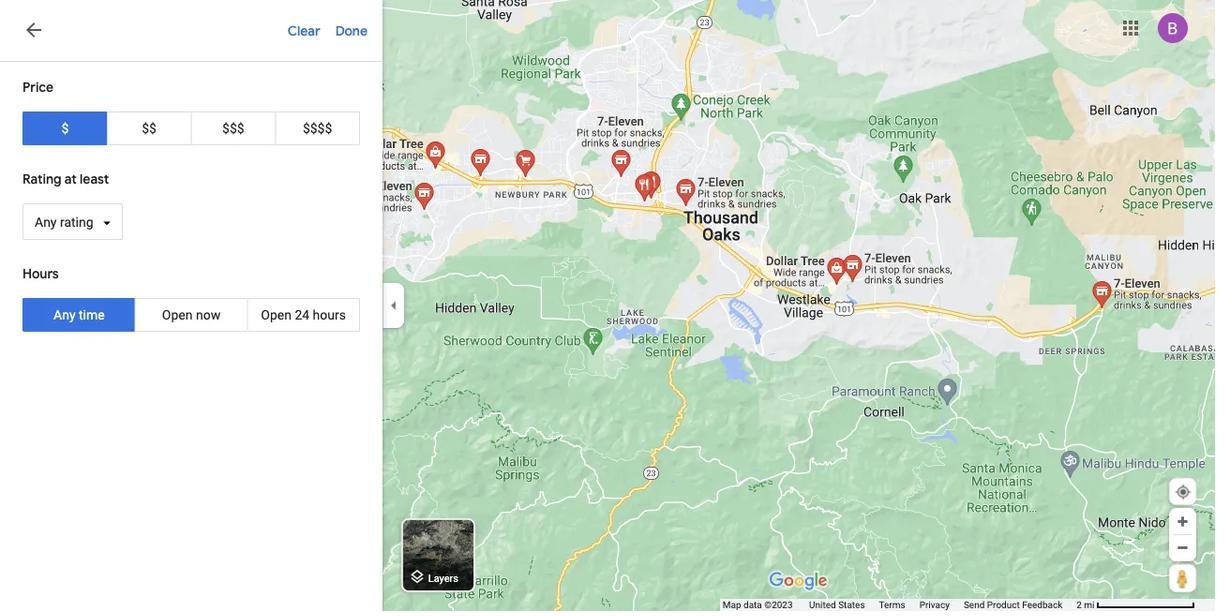 Task type: locate. For each thing, give the bounding box(es) containing it.
send
[[964, 600, 985, 611]]

privacy
[[920, 600, 950, 611]]

option group containing any time
[[23, 298, 360, 332]]

1 vertical spatial any
[[53, 307, 76, 323]]

0 horizontal spatial open
[[162, 307, 193, 323]]

rating
[[60, 214, 93, 230]]

$$$$
[[303, 121, 332, 136]]

any for any time
[[53, 307, 76, 323]]

any inside option group
[[53, 307, 76, 323]]

rating
[[23, 171, 61, 188]]

open left 24
[[261, 307, 292, 323]]

2 open from the left
[[261, 307, 292, 323]]

clear
[[288, 23, 320, 39]]

collapse side panel image
[[384, 295, 404, 316]]

option group
[[23, 298, 360, 332]]

google account: bob builder  
(b0bth3builder2k23@gmail.com) image
[[1158, 13, 1188, 43]]

2 mi button
[[1077, 600, 1196, 611]]

main content
[[0, 0, 383, 611]]

footer containing map data ©2023
[[723, 599, 1077, 611]]

states
[[839, 600, 865, 611]]

$
[[61, 121, 69, 136]]

footer inside google maps element
[[723, 599, 1077, 611]]

any time
[[53, 307, 105, 323]]

united states button
[[809, 599, 865, 611]]

1 horizontal spatial open
[[261, 307, 292, 323]]

any left the time
[[53, 307, 76, 323]]

mi
[[1084, 600, 1095, 611]]

$$
[[142, 121, 157, 136]]

price group
[[0, 66, 383, 158]]

1 open from the left
[[162, 307, 193, 323]]

back image
[[23, 19, 45, 41]]

done button
[[335, 0, 383, 60]]

terms
[[879, 600, 906, 611]]

footer
[[723, 599, 1077, 611]]

0 vertical spatial any
[[35, 214, 57, 230]]

rating group
[[0, 158, 383, 252]]

open
[[162, 307, 193, 323], [261, 307, 292, 323]]

open left now
[[162, 307, 193, 323]]

feedback
[[1022, 600, 1063, 611]]

open for open 24 hours
[[261, 307, 292, 323]]

any
[[35, 214, 57, 230], [53, 307, 76, 323]]

any inside popup button
[[35, 214, 57, 230]]

any left rating
[[35, 214, 57, 230]]

hours group
[[0, 252, 383, 344]]

zoom in image
[[1176, 515, 1190, 529]]



Task type: vqa. For each thing, say whether or not it's contained in the screenshot.
the conditions at the left of page
no



Task type: describe. For each thing, give the bounding box(es) containing it.
show your location image
[[1175, 484, 1192, 501]]

united states
[[809, 600, 865, 611]]

now
[[196, 307, 221, 323]]

at
[[65, 171, 77, 188]]

map data ©2023
[[723, 600, 795, 611]]

2
[[1077, 600, 1082, 611]]

open now
[[162, 307, 221, 323]]

$$$
[[222, 121, 244, 136]]

any for any rating
[[35, 214, 57, 230]]

send product feedback button
[[964, 599, 1063, 611]]

24
[[295, 307, 310, 323]]

any rating
[[35, 214, 93, 230]]

2 mi
[[1077, 600, 1095, 611]]

done
[[335, 23, 368, 39]]

hours
[[23, 265, 59, 282]]

layers
[[428, 572, 459, 584]]

main content containing clear
[[0, 0, 383, 611]]

terms button
[[879, 599, 906, 611]]

map
[[723, 600, 741, 611]]

time
[[79, 307, 105, 323]]

clear button
[[288, 0, 335, 60]]

option group inside hours group
[[23, 298, 360, 332]]

google maps element
[[0, 0, 1215, 611]]

rating at least
[[23, 171, 109, 188]]

price
[[23, 79, 54, 96]]

any rating button
[[23, 204, 123, 240]]

hours
[[313, 307, 346, 323]]

open for open now
[[162, 307, 193, 323]]

data
[[744, 600, 762, 611]]

open 24 hours
[[261, 307, 346, 323]]

send product feedback
[[964, 600, 1063, 611]]

privacy button
[[920, 599, 950, 611]]

©2023
[[765, 600, 793, 611]]

united
[[809, 600, 836, 611]]

zoom out image
[[1176, 541, 1190, 555]]

product
[[987, 600, 1020, 611]]

least
[[80, 171, 109, 188]]

show street view coverage image
[[1169, 565, 1197, 593]]



